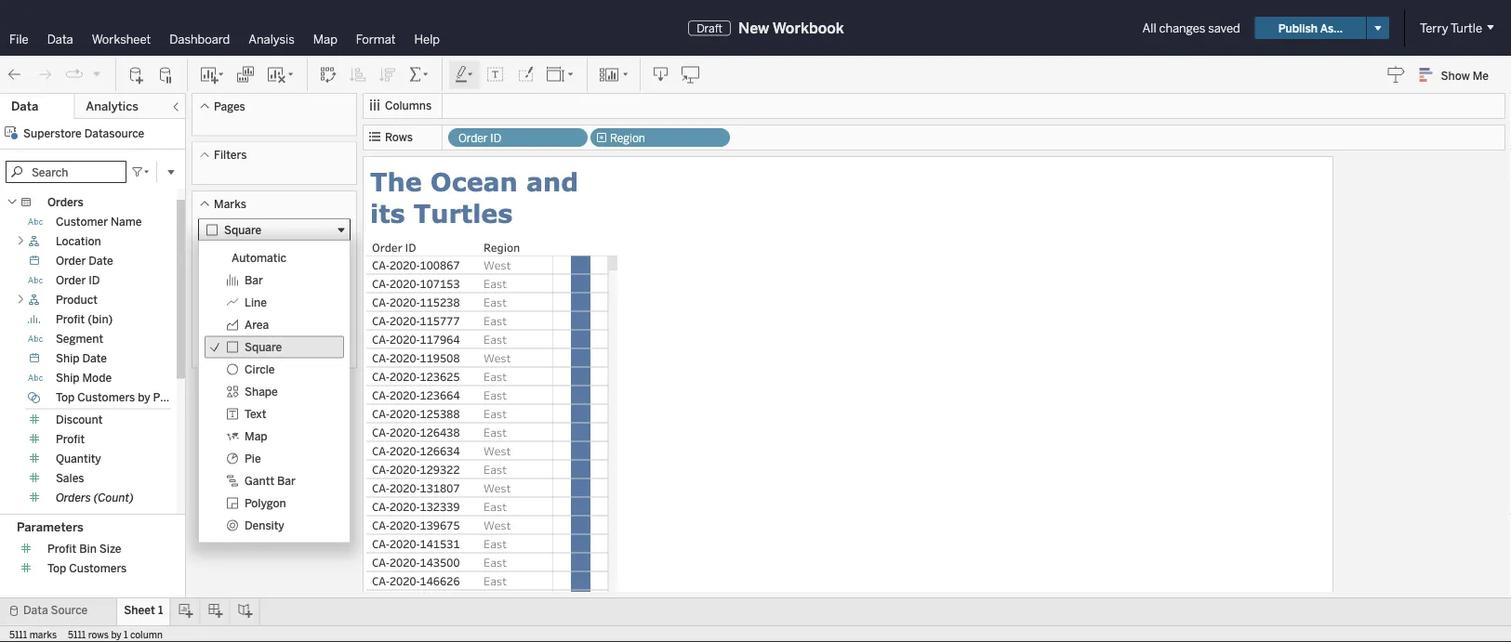 Task type: describe. For each thing, give the bounding box(es) containing it.
2 vertical spatial data
[[23, 604, 48, 617]]

profit (bin)
[[56, 313, 113, 326]]

1 vertical spatial bar
[[277, 474, 296, 488]]

analytics
[[86, 99, 138, 114]]

ship for ship mode
[[56, 371, 80, 385]]

0 horizontal spatial id
[[89, 274, 100, 287]]

data guide image
[[1387, 65, 1406, 84]]

1 horizontal spatial order id
[[458, 132, 501, 145]]

its
[[370, 198, 405, 228]]

1 horizontal spatial replay animation image
[[91, 68, 102, 79]]

marks
[[214, 197, 246, 211]]

column
[[130, 630, 163, 641]]

5111 marks
[[9, 630, 57, 641]]

terry
[[1420, 20, 1448, 35]]

0 vertical spatial bar
[[245, 274, 263, 287]]

show
[[1441, 69, 1470, 82]]

clear sheet image
[[266, 66, 296, 84]]

gantt bar
[[245, 474, 296, 488]]

datasource
[[84, 126, 144, 140]]

bin
[[79, 543, 97, 556]]

gantt
[[245, 474, 274, 488]]

orders (count)
[[56, 491, 134, 505]]

sort ascending image
[[349, 66, 367, 84]]

highlight image
[[454, 66, 475, 84]]

workbook
[[773, 19, 844, 37]]

date for ship date
[[82, 352, 107, 365]]

new workbook
[[738, 19, 844, 37]]

customers for top customers by profit
[[77, 391, 135, 404]]

the ocean and its turtles
[[370, 166, 587, 228]]

filters
[[214, 148, 247, 162]]

top customers by profit
[[56, 391, 182, 404]]

download image
[[652, 66, 670, 84]]

sheet
[[124, 604, 155, 617]]

sales
[[56, 472, 84, 485]]

as...
[[1320, 21, 1343, 35]]

order date
[[56, 254, 113, 268]]

region
[[610, 132, 645, 145]]

(count)
[[94, 491, 134, 505]]

pages
[[214, 99, 245, 113]]

source
[[51, 604, 88, 617]]

publish
[[1278, 21, 1318, 35]]

discount
[[56, 413, 103, 427]]

orders for orders (count)
[[56, 491, 91, 505]]

sort descending image
[[378, 66, 397, 84]]

sheet 1
[[124, 604, 163, 617]]

turtle
[[1451, 20, 1482, 35]]

shape
[[245, 385, 278, 399]]

format
[[356, 32, 396, 46]]

customer
[[56, 215, 108, 229]]

fit image
[[546, 66, 576, 84]]

columns
[[385, 99, 432, 113]]

0 horizontal spatial 1
[[124, 630, 128, 641]]

2 vertical spatial order
[[56, 274, 86, 287]]

by for 1
[[111, 630, 121, 641]]

new worksheet image
[[199, 66, 225, 84]]

line
[[245, 296, 267, 309]]

customer name
[[56, 215, 142, 229]]

5111 for 5111 marks
[[9, 630, 27, 641]]

duplicate image
[[236, 66, 255, 84]]

pie
[[245, 452, 261, 466]]

size
[[99, 543, 121, 556]]

(bin)
[[88, 313, 113, 326]]

totals image
[[408, 66, 431, 84]]

collapse image
[[170, 101, 181, 113]]

show me
[[1441, 69, 1489, 82]]

publish as... button
[[1255, 17, 1366, 39]]

terry turtle
[[1420, 20, 1482, 35]]

data source
[[23, 604, 88, 617]]

text
[[245, 408, 266, 421]]

marks
[[29, 630, 57, 641]]

and
[[526, 166, 579, 196]]

marks. press enter to open the view data window.. use arrow keys to navigate data visualization elements. image
[[552, 256, 609, 643]]

new
[[738, 19, 769, 37]]

parameters
[[17, 520, 84, 535]]

profit for profit
[[56, 433, 85, 446]]

Search text field
[[6, 161, 126, 183]]

by for profit
[[138, 391, 150, 404]]

0 vertical spatial order
[[458, 132, 488, 145]]



Task type: locate. For each thing, give the bounding box(es) containing it.
1 vertical spatial order
[[56, 254, 86, 268]]

order
[[458, 132, 488, 145], [56, 254, 86, 268], [56, 274, 86, 287]]

customers for top customers
[[69, 562, 127, 576]]

help
[[414, 32, 440, 46]]

show mark labels image
[[486, 66, 505, 84]]

0 vertical spatial customers
[[77, 391, 135, 404]]

location
[[56, 235, 101, 248]]

detail
[[207, 326, 235, 339]]

saved
[[1208, 20, 1240, 35]]

0 vertical spatial ship
[[56, 352, 80, 365]]

1 vertical spatial orders
[[56, 491, 91, 505]]

square inside list box
[[245, 341, 282, 354]]

1 vertical spatial top
[[47, 562, 66, 576]]

date up mode on the left
[[82, 352, 107, 365]]

id down order date
[[89, 274, 100, 287]]

id up 'ocean'
[[490, 132, 501, 145]]

1 vertical spatial square
[[245, 341, 282, 354]]

pause auto updates image
[[157, 66, 176, 84]]

product
[[56, 293, 98, 307]]

5111
[[9, 630, 27, 641], [68, 630, 86, 641]]

list box
[[199, 241, 350, 543]]

customers down bin
[[69, 562, 127, 576]]

color
[[208, 274, 234, 287]]

0 horizontal spatial by
[[111, 630, 121, 641]]

1 vertical spatial date
[[82, 352, 107, 365]]

quantity
[[56, 452, 101, 466]]

turtles
[[414, 198, 513, 228]]

1 vertical spatial customers
[[69, 562, 127, 576]]

publish your workbook to edit in tableau desktop image
[[682, 66, 700, 84]]

analysis
[[249, 32, 295, 46]]

map down text
[[245, 430, 267, 443]]

changes
[[1159, 20, 1205, 35]]

superstore datasource
[[23, 126, 144, 140]]

all changes saved
[[1142, 20, 1240, 35]]

1 horizontal spatial 1
[[158, 604, 163, 617]]

redo image
[[35, 66, 54, 84]]

ship mode
[[56, 371, 112, 385]]

ocean
[[430, 166, 518, 196]]

polygon
[[245, 497, 286, 510]]

rows
[[385, 131, 413, 144]]

1 horizontal spatial id
[[490, 132, 501, 145]]

replay animation image up analytics
[[91, 68, 102, 79]]

customers
[[77, 391, 135, 404], [69, 562, 127, 576]]

profit for profit bin size
[[47, 543, 77, 556]]

1 horizontal spatial by
[[138, 391, 150, 404]]

top customers
[[47, 562, 127, 576]]

0 vertical spatial top
[[56, 391, 75, 404]]

1 vertical spatial data
[[11, 99, 38, 114]]

date for order date
[[89, 254, 113, 268]]

order id up 'ocean'
[[458, 132, 501, 145]]

top
[[56, 391, 75, 404], [47, 562, 66, 576]]

top down profit bin size
[[47, 562, 66, 576]]

top up discount
[[56, 391, 75, 404]]

show/hide cards image
[[599, 66, 629, 84]]

square down tooltip
[[245, 341, 282, 354]]

orders up customer
[[47, 196, 84, 209]]

circle
[[245, 363, 275, 376]]

2 ship from the top
[[56, 371, 80, 385]]

1
[[158, 604, 163, 617], [124, 630, 128, 641]]

customers down mode on the left
[[77, 391, 135, 404]]

1 horizontal spatial 5111
[[68, 630, 86, 641]]

the
[[370, 166, 422, 196]]

0 vertical spatial date
[[89, 254, 113, 268]]

order up product
[[56, 274, 86, 287]]

1 vertical spatial map
[[245, 430, 267, 443]]

1 vertical spatial order id
[[56, 274, 100, 287]]

1 right sheet at the left bottom
[[158, 604, 163, 617]]

profit bin size
[[47, 543, 121, 556]]

ship down segment
[[56, 352, 80, 365]]

format workbook image
[[516, 66, 535, 84]]

worksheet
[[92, 32, 151, 46]]

square button
[[198, 219, 351, 241]]

orders
[[47, 196, 84, 209], [56, 491, 91, 505]]

square down marks
[[224, 223, 262, 237]]

rows
[[88, 630, 109, 641]]

swap rows and columns image
[[319, 66, 338, 84]]

0 horizontal spatial replay animation image
[[65, 65, 84, 84]]

1 horizontal spatial map
[[313, 32, 337, 46]]

bar right gantt
[[277, 474, 296, 488]]

order id up product
[[56, 274, 100, 287]]

5111 left marks
[[9, 630, 27, 641]]

1 horizontal spatial bar
[[277, 474, 296, 488]]

0 vertical spatial 1
[[158, 604, 163, 617]]

0 horizontal spatial map
[[245, 430, 267, 443]]

0 vertical spatial orders
[[47, 196, 84, 209]]

orders down sales
[[56, 491, 91, 505]]

order down location
[[56, 254, 86, 268]]

5111 for 5111 rows by 1 column
[[68, 630, 86, 641]]

1 vertical spatial id
[[89, 274, 100, 287]]

tables
[[17, 173, 53, 188]]

publish as...
[[1278, 21, 1343, 35]]

0 horizontal spatial order id
[[56, 274, 100, 287]]

map
[[313, 32, 337, 46], [245, 430, 267, 443]]

0 horizontal spatial bar
[[245, 274, 263, 287]]

new data source image
[[127, 66, 146, 84]]

0 vertical spatial data
[[47, 32, 73, 46]]

order up 'ocean'
[[458, 132, 488, 145]]

profit for profit (bin)
[[56, 313, 85, 326]]

file
[[9, 32, 29, 46]]

mode
[[82, 371, 112, 385]]

data
[[47, 32, 73, 46], [11, 99, 38, 114], [23, 604, 48, 617]]

2 5111 from the left
[[68, 630, 86, 641]]

data up redo icon
[[47, 32, 73, 46]]

ship down ship date
[[56, 371, 80, 385]]

1 ship from the top
[[56, 352, 80, 365]]

1 5111 from the left
[[9, 630, 27, 641]]

by
[[138, 391, 150, 404], [111, 630, 121, 641]]

5111 left rows
[[68, 630, 86, 641]]

id
[[490, 132, 501, 145], [89, 274, 100, 287]]

undo image
[[6, 66, 24, 84]]

1 vertical spatial 1
[[124, 630, 128, 641]]

data down "undo" icon
[[11, 99, 38, 114]]

show me button
[[1411, 60, 1505, 89]]

ship
[[56, 352, 80, 365], [56, 371, 80, 385]]

map up swap rows and columns image at the left top of page
[[313, 32, 337, 46]]

0 vertical spatial square
[[224, 223, 262, 237]]

replay animation image
[[65, 65, 84, 84], [91, 68, 102, 79]]

replay animation image right redo icon
[[65, 65, 84, 84]]

1 vertical spatial by
[[111, 630, 121, 641]]

date
[[89, 254, 113, 268], [82, 352, 107, 365]]

segment
[[56, 332, 103, 346]]

0 vertical spatial map
[[313, 32, 337, 46]]

1 left column
[[124, 630, 128, 641]]

order id
[[458, 132, 501, 145], [56, 274, 100, 287]]

top for top customers
[[47, 562, 66, 576]]

tooltip
[[258, 326, 291, 339]]

draft
[[697, 21, 723, 35]]

area
[[245, 318, 269, 332]]

profit
[[56, 313, 85, 326], [153, 391, 182, 404], [56, 433, 85, 446], [47, 543, 77, 556]]

ship date
[[56, 352, 107, 365]]

bar up line
[[245, 274, 263, 287]]

list box containing automatic
[[199, 241, 350, 543]]

1 vertical spatial ship
[[56, 371, 80, 385]]

0 vertical spatial id
[[490, 132, 501, 145]]

ship for ship date
[[56, 352, 80, 365]]

data up '5111 marks'
[[23, 604, 48, 617]]

automatic
[[232, 251, 286, 265]]

5111 rows by 1 column
[[68, 630, 163, 641]]

0 horizontal spatial 5111
[[9, 630, 27, 641]]

square inside dropdown button
[[224, 223, 262, 237]]

0 vertical spatial by
[[138, 391, 150, 404]]

me
[[1473, 69, 1489, 82]]

square
[[224, 223, 262, 237], [245, 341, 282, 354]]

map inside list box
[[245, 430, 267, 443]]

orders for orders
[[47, 196, 84, 209]]

top for top customers by profit
[[56, 391, 75, 404]]

superstore
[[23, 126, 82, 140]]

date down location
[[89, 254, 113, 268]]

0 vertical spatial order id
[[458, 132, 501, 145]]

density
[[245, 519, 284, 533]]

dashboard
[[169, 32, 230, 46]]

all
[[1142, 20, 1156, 35]]

name
[[111, 215, 142, 229]]



Task type: vqa. For each thing, say whether or not it's contained in the screenshot.
the bottommost Map
yes



